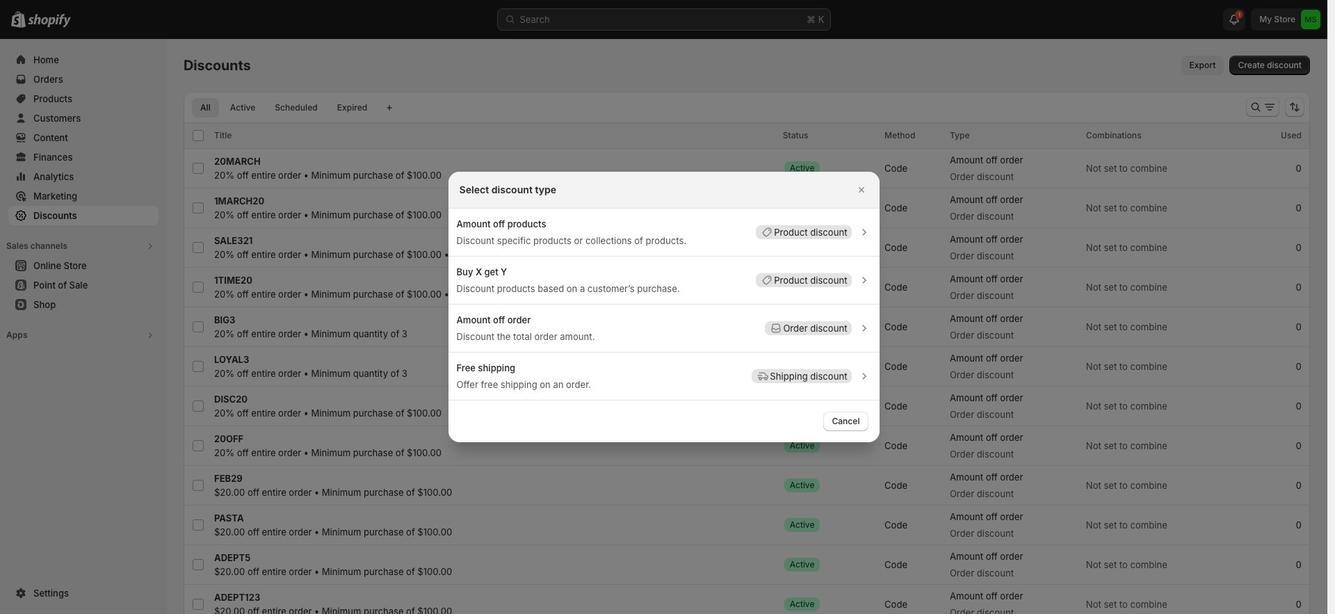 Task type: locate. For each thing, give the bounding box(es) containing it.
tab list
[[189, 97, 379, 118]]

shopify image
[[28, 14, 71, 28]]

dialog
[[0, 172, 1328, 442]]



Task type: vqa. For each thing, say whether or not it's contained in the screenshot.
More in Achieve more with Shopify Payments
no



